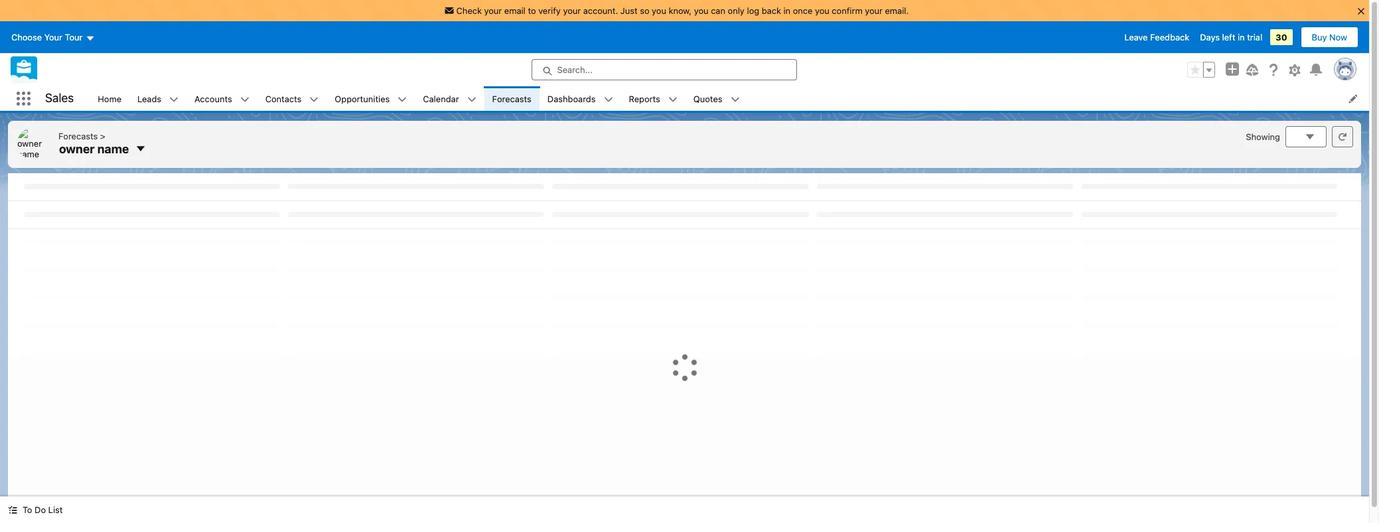 Task type: describe. For each thing, give the bounding box(es) containing it.
leave feedback link
[[1125, 32, 1190, 42]]

contacts
[[265, 93, 302, 104]]

forecasts for forecasts
[[492, 93, 532, 104]]

forecast
[[266, 213, 304, 224]]

leave feedback
[[1125, 32, 1190, 42]]

october
[[164, 213, 199, 224]]

dashboards
[[548, 93, 596, 104]]

opportunities link
[[327, 86, 398, 111]]

owner name
[[59, 142, 129, 156]]

to do list button
[[0, 497, 71, 523]]

reports list item
[[621, 86, 686, 111]]

sales
[[45, 91, 74, 105]]

leads
[[137, 93, 161, 104]]

search...
[[557, 64, 593, 75]]

left
[[1223, 32, 1236, 42]]

quotes link
[[686, 86, 731, 111]]

dashboards list item
[[540, 86, 621, 111]]

accounts list item
[[187, 86, 257, 111]]

name
[[97, 142, 129, 156]]

just
[[621, 5, 638, 16]]

owner name button
[[58, 141, 151, 158]]

home link
[[90, 86, 129, 111]]

email.
[[885, 5, 909, 16]]

quotes list item
[[686, 86, 748, 111]]

c
[[134, 213, 141, 224]]

email
[[505, 5, 526, 16]]

b
[[143, 213, 149, 224]]

2023
[[216, 213, 238, 224]]

opportunities
[[58, 213, 115, 224]]

forecasts link
[[484, 86, 540, 111]]

2 your from the left
[[563, 5, 581, 16]]

to
[[528, 5, 536, 16]]

buy now
[[1312, 32, 1348, 42]]

check your email to verify your account. just so you know, you can only log back in once you confirm your email.
[[457, 5, 909, 16]]

now
[[1330, 32, 1348, 42]]

reports link
[[621, 86, 668, 111]]

status containing showing opportunities for: c b
[[19, 213, 353, 224]]

owner
[[59, 142, 95, 156]]

buy now button
[[1301, 27, 1359, 48]]

can
[[711, 5, 726, 16]]

calendar list item
[[415, 86, 484, 111]]

all
[[253, 213, 264, 224]]

confirm
[[832, 5, 863, 16]]

trial
[[1248, 32, 1263, 42]]

1 • from the left
[[155, 213, 159, 224]]

showing for showing
[[1247, 131, 1281, 142]]

to
[[23, 505, 32, 515]]

1 your from the left
[[484, 5, 502, 16]]

accounts link
[[187, 86, 240, 111]]

log
[[747, 5, 760, 16]]

showing for showing opportunities for: c b • october fy 2023 • all forecast categories
[[19, 213, 55, 224]]

leave
[[1125, 32, 1148, 42]]

>
[[100, 131, 106, 142]]

contacts list item
[[257, 86, 327, 111]]

calendar link
[[415, 86, 467, 111]]



Task type: vqa. For each thing, say whether or not it's contained in the screenshot.
to
yes



Task type: locate. For each thing, give the bounding box(es) containing it.
check
[[457, 5, 482, 16]]

1 vertical spatial text default image
[[8, 505, 17, 515]]

in right back
[[784, 5, 791, 16]]

3 your from the left
[[865, 5, 883, 16]]

0 horizontal spatial your
[[484, 5, 502, 16]]

your left email
[[484, 5, 502, 16]]

1 horizontal spatial your
[[563, 5, 581, 16]]

alert
[[648, 240, 721, 272]]

0 vertical spatial in
[[784, 5, 791, 16]]

only
[[728, 5, 745, 16]]

account.
[[583, 5, 618, 16]]

text default image inside to do list button
[[8, 505, 17, 515]]

1 horizontal spatial •
[[243, 213, 248, 224]]

accounts
[[195, 93, 232, 104]]

search... button
[[532, 59, 797, 80]]

opportunities
[[335, 93, 390, 104]]

2 horizontal spatial your
[[865, 5, 883, 16]]

0 horizontal spatial •
[[155, 213, 159, 224]]

once
[[793, 5, 813, 16]]

buy
[[1312, 32, 1328, 42]]

feedback
[[1151, 32, 1190, 42]]

30
[[1276, 32, 1288, 42]]

1 horizontal spatial in
[[1238, 32, 1245, 42]]

3 you from the left
[[815, 5, 830, 16]]

1 horizontal spatial text default image
[[1305, 131, 1316, 142]]

0 vertical spatial text default image
[[1305, 131, 1316, 142]]

your left email.
[[865, 5, 883, 16]]

do
[[35, 505, 46, 515]]

days
[[1201, 32, 1220, 42]]

you right once at the top right of page
[[815, 5, 830, 16]]

1 horizontal spatial forecasts
[[492, 93, 532, 104]]

•
[[155, 213, 159, 224], [243, 213, 248, 224]]

forecasts up owner
[[58, 131, 98, 142]]

reports
[[629, 93, 661, 104]]

1 horizontal spatial showing
[[1247, 131, 1281, 142]]

categories
[[306, 213, 353, 224]]

status
[[19, 213, 353, 224]]

you right so
[[652, 5, 667, 16]]

group
[[1188, 62, 1216, 78]]

0 horizontal spatial forecasts
[[58, 131, 98, 142]]

0 vertical spatial showing
[[1247, 131, 1281, 142]]

your
[[484, 5, 502, 16], [563, 5, 581, 16], [865, 5, 883, 16]]

0 horizontal spatial text default image
[[8, 505, 17, 515]]

1 you from the left
[[652, 5, 667, 16]]

dashboards link
[[540, 86, 604, 111]]

2 you from the left
[[694, 5, 709, 16]]

quotes
[[694, 93, 723, 104]]

• left all
[[243, 213, 248, 224]]

0 horizontal spatial you
[[652, 5, 667, 16]]

1 horizontal spatial you
[[694, 5, 709, 16]]

0 horizontal spatial showing
[[19, 213, 55, 224]]

forecasts left dashboards link
[[492, 93, 532, 104]]

0 horizontal spatial in
[[784, 5, 791, 16]]

owner name image
[[17, 127, 49, 159]]

home
[[98, 93, 122, 104]]

leads link
[[129, 86, 169, 111]]

list containing home
[[90, 86, 1370, 111]]

• right b
[[155, 213, 159, 224]]

you left the can
[[694, 5, 709, 16]]

know,
[[669, 5, 692, 16]]

opportunities list item
[[327, 86, 415, 111]]

2 horizontal spatial you
[[815, 5, 830, 16]]

verify
[[539, 5, 561, 16]]

0 vertical spatial forecasts
[[492, 93, 532, 104]]

list
[[90, 86, 1370, 111]]

so
[[640, 5, 650, 16]]

leads list item
[[129, 86, 187, 111]]

contacts link
[[257, 86, 310, 111]]

your right verify
[[563, 5, 581, 16]]

you
[[652, 5, 667, 16], [694, 5, 709, 16], [815, 5, 830, 16]]

in
[[784, 5, 791, 16], [1238, 32, 1245, 42]]

1 vertical spatial in
[[1238, 32, 1245, 42]]

forecasts for forecasts >
[[58, 131, 98, 142]]

fy
[[202, 213, 213, 224]]

for:
[[117, 213, 132, 224]]

2 • from the left
[[243, 213, 248, 224]]

1 vertical spatial forecasts
[[58, 131, 98, 142]]

back
[[762, 5, 781, 16]]

forecasts
[[492, 93, 532, 104], [58, 131, 98, 142]]

days left in trial
[[1201, 32, 1263, 42]]

to do list
[[23, 505, 63, 515]]

showing
[[1247, 131, 1281, 142], [19, 213, 55, 224]]

calendar
[[423, 93, 459, 104]]

text default image
[[1305, 131, 1316, 142], [8, 505, 17, 515]]

in right left
[[1238, 32, 1245, 42]]

list
[[48, 505, 63, 515]]

showing opportunities for: c b • october fy 2023 • all forecast categories
[[19, 213, 353, 224]]

forecasts >
[[58, 131, 106, 142]]

1 vertical spatial showing
[[19, 213, 55, 224]]



